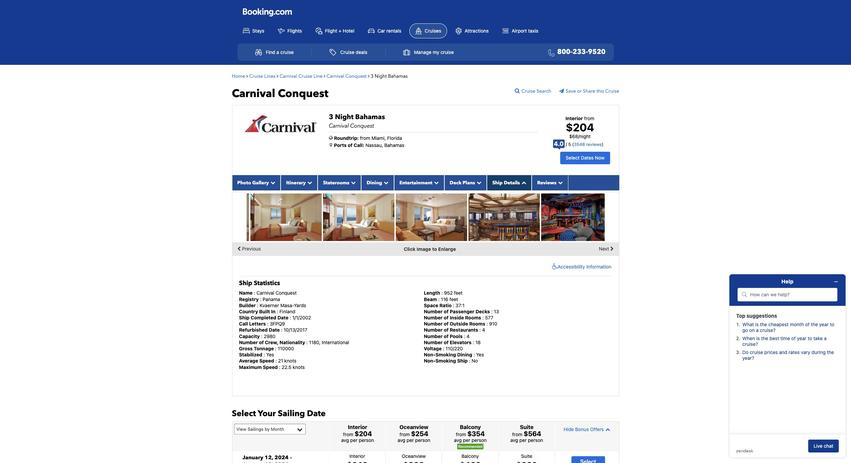 Task type: vqa. For each thing, say whether or not it's contained in the screenshot.
4.0 / 5 ( 3548 reviews )
yes



Task type: describe. For each thing, give the bounding box(es) containing it.
call:
[[354, 142, 364, 148]]

angle right image for carnival conquest
[[368, 74, 370, 78]]

1 smoking from the top
[[436, 352, 456, 358]]

cruise deals
[[340, 49, 367, 55]]

length : 952 feet beam : 116 feet space ratio : 37:1 number of passenger decks : 13 number of inside rooms : 577 number of outside rooms : 910 number of restaurants : 4 number of pools : 4 number of elevators : 18 voltage : 110/220 non-smoking dining : yes non-smoking ship : no
[[424, 290, 499, 364]]

oceanview image
[[250, 194, 322, 241]]

116
[[441, 296, 448, 302]]

cruise lines
[[249, 73, 276, 79]]

3 night bahamas carnival conquest
[[329, 112, 385, 130]]

offers
[[590, 427, 604, 432]]

1 non- from the top
[[424, 352, 436, 358]]

taxis
[[528, 28, 539, 34]]

tonnage
[[254, 346, 274, 352]]

accessibility information link
[[550, 264, 611, 270]]

find a cruise link
[[248, 46, 301, 59]]

chevron down image for photo gallery
[[269, 180, 275, 185]]

wheelchair image
[[550, 264, 558, 270]]

18
[[476, 340, 481, 346]]

of inside ship statistics name : carnival conquest registry : panama builder : kvaerner masa-yards country built in : finland ship completed date : 1/1/2002 call letters : 3fpq9 refurbished date : 10/13/2017 capacity : 2980 number of crew, nationality : 1180, international gross tonnage : 110000 stabilized : yes average speed : 21 knots maximum speed : 22.5 knots
[[259, 340, 264, 346]]

car rentals link
[[363, 24, 407, 38]]

name
[[239, 290, 253, 296]]

of up 110/220
[[444, 340, 449, 346]]

or
[[577, 88, 582, 94]]

chevron left image
[[237, 244, 241, 254]]

0 vertical spatial feet
[[454, 290, 463, 296]]

110/220
[[446, 346, 463, 352]]

bahamas for 3 night bahamas carnival conquest
[[355, 112, 385, 121]]

capacity
[[239, 334, 260, 339]]

interior for interior from $204 avg per person
[[348, 424, 367, 431]]

built
[[259, 309, 270, 315]]

: down 21
[[279, 364, 280, 370]]

carnival cruise line image
[[244, 114, 317, 133]]

interior for interior
[[349, 454, 365, 459]]

: left no
[[469, 358, 470, 364]]

flights
[[287, 28, 302, 34]]

finland
[[279, 309, 295, 315]]

space
[[424, 303, 438, 308]]

4.0
[[554, 140, 564, 147]]

previous
[[241, 246, 261, 252]]

deals
[[356, 49, 367, 55]]

paper plane image
[[559, 89, 566, 93]]

per for $354
[[463, 438, 470, 444]]

gross
[[239, 346, 253, 352]]

1 vertical spatial rooms
[[469, 321, 485, 327]]

itinerary
[[286, 180, 306, 186]]

577
[[485, 315, 493, 321]]

3 for 3 night bahamas
[[371, 73, 374, 79]]

–
[[290, 454, 292, 462]]

from for interior from $204 $68 / night
[[584, 115, 594, 121]]

: left '577'
[[482, 315, 484, 321]]

view sailings by month link
[[234, 424, 306, 435]]

manage my cruise
[[414, 49, 454, 55]]

interior from $204 $68 / night
[[566, 115, 594, 139]]

5
[[568, 142, 571, 147]]

click
[[404, 246, 416, 252]]

chevron down image for reviews
[[557, 180, 563, 185]]

kvaerner
[[260, 303, 279, 308]]

$254
[[411, 430, 428, 438]]

800-
[[557, 47, 573, 56]]

/ inside interior from $204 $68 / night
[[578, 134, 580, 139]]

enlarge
[[438, 246, 456, 252]]

gallery
[[252, 180, 269, 186]]

in
[[271, 309, 276, 315]]

view
[[236, 427, 246, 432]]

to
[[432, 246, 437, 252]]

conquest down carnival cruise line
[[278, 86, 328, 101]]

cruise for find a cruise
[[280, 49, 294, 55]]

of left outside
[[444, 321, 449, 327]]

: left 910
[[487, 321, 488, 327]]

carnival conquest link
[[327, 73, 368, 79]]

save or share this cruise link
[[559, 88, 619, 94]]

flights link
[[272, 24, 307, 38]]

chevron up image
[[604, 427, 610, 432]]

+
[[339, 28, 341, 34]]

nassau,
[[366, 142, 383, 148]]

deck plans
[[450, 180, 475, 186]]

: right builder
[[257, 303, 258, 308]]

cruise search
[[522, 88, 551, 94]]

maximum
[[239, 364, 262, 370]]

cruises
[[425, 28, 441, 34]]

person for $204
[[359, 438, 374, 444]]

plans
[[463, 180, 475, 186]]

0 horizontal spatial 4
[[467, 334, 470, 339]]

oceanview for oceanview
[[402, 454, 426, 459]]

ship inside the length : 952 feet beam : 116 feet space ratio : 37:1 number of passenger decks : 13 number of inside rooms : 577 number of outside rooms : 910 number of restaurants : 4 number of pools : 4 number of elevators : 18 voltage : 110/220 non-smoking dining : yes non-smoking ship : no
[[457, 358, 468, 364]]

sailings
[[248, 427, 264, 432]]

21
[[278, 358, 283, 364]]

avg for $354
[[454, 438, 462, 444]]

international
[[322, 340, 349, 346]]

person for $354
[[472, 438, 487, 444]]

$204 for interior from $204 avg per person
[[355, 430, 372, 438]]

map marker image
[[330, 143, 332, 147]]

: left 110/220
[[443, 346, 444, 352]]

no
[[472, 358, 478, 364]]

: up the kvaerner at the bottom left of the page
[[260, 296, 261, 302]]

2 vertical spatial date
[[307, 408, 326, 420]]

airport taxis link
[[497, 24, 544, 38]]

cruise right the this
[[605, 88, 619, 94]]

: down restaurants
[[464, 334, 465, 339]]

suite for suite
[[521, 454, 532, 459]]

ports
[[334, 142, 347, 148]]

of left restaurants
[[444, 327, 449, 333]]

manage my cruise button
[[396, 46, 461, 59]]

a
[[277, 49, 279, 55]]

roundtrip:
[[334, 135, 359, 141]]

this
[[597, 88, 604, 94]]

of down roundtrip:
[[348, 142, 353, 148]]

lines
[[264, 73, 276, 79]]

interior image
[[178, 194, 249, 241]]

carnival down cruise lines
[[232, 86, 275, 101]]

conquest inside 3 night bahamas carnival conquest
[[350, 122, 374, 130]]

dining inside dropdown button
[[367, 180, 382, 186]]

chevron up image
[[520, 180, 526, 185]]

9520
[[588, 47, 606, 56]]

ship up "name"
[[239, 279, 252, 288]]

flight + hotel link
[[310, 24, 360, 38]]

ship up call
[[239, 315, 250, 321]]

0 vertical spatial 4
[[482, 327, 485, 333]]

photo gallery image thumbnails navigation
[[232, 243, 619, 256]]

per for $254
[[407, 438, 414, 444]]

ratio
[[440, 303, 452, 308]]

search
[[537, 88, 551, 94]]

january 12, 2024 –
[[242, 454, 292, 462]]

person for $254
[[415, 438, 430, 444]]

completed
[[251, 315, 276, 321]]

pools
[[450, 334, 463, 339]]

cruises link
[[409, 23, 447, 38]]

: left 1180,
[[306, 340, 308, 346]]

photo
[[237, 180, 251, 186]]

: down tonnage
[[264, 352, 265, 358]]

conquest down cruise deals
[[346, 73, 367, 79]]

manage
[[414, 49, 432, 55]]

night
[[580, 134, 591, 139]]

$68
[[569, 134, 578, 139]]

2 smoking from the top
[[436, 358, 456, 364]]

0 vertical spatial rooms
[[465, 315, 481, 321]]

)
[[602, 142, 604, 147]]

2 vertical spatial bahamas
[[384, 142, 404, 148]]

restaurants
[[450, 327, 478, 333]]

person for $564
[[528, 438, 543, 444]]

photo gallery
[[237, 180, 269, 186]]

910
[[489, 321, 497, 327]]

share
[[583, 88, 595, 94]]

oceanview from $254 avg per person
[[398, 424, 430, 444]]

cruise for cruise deals
[[340, 49, 354, 55]]

cruise deals link
[[322, 46, 375, 59]]

night for 3 night bahamas
[[375, 73, 387, 79]]

deck
[[450, 180, 462, 186]]

: left 18
[[473, 340, 474, 346]]

cruise lines link
[[249, 73, 276, 79]]

stays link
[[237, 24, 270, 38]]

1 vertical spatial carnival conquest
[[232, 86, 328, 101]]

masa-
[[280, 303, 294, 308]]

: down crew,
[[275, 346, 277, 352]]

cruise search link
[[515, 88, 558, 94]]

miami,
[[372, 135, 386, 141]]

3 for 3 night bahamas carnival conquest
[[329, 112, 333, 121]]



Task type: locate. For each thing, give the bounding box(es) containing it.
suite image
[[396, 194, 467, 241]]

angle right image for cruise lines
[[277, 74, 278, 78]]

recommended image
[[457, 444, 484, 450]]

0 horizontal spatial cruise
[[280, 49, 294, 55]]

your
[[258, 408, 276, 420]]

from inside interior from $204 avg per person
[[343, 432, 353, 438]]

hotel
[[343, 28, 354, 34]]

0 vertical spatial suite
[[520, 424, 534, 431]]

chevron down image inside staterooms dropdown button
[[349, 180, 356, 185]]

1 chevron down image from the left
[[269, 180, 275, 185]]

1 cruise from the left
[[280, 49, 294, 55]]

average
[[239, 358, 258, 364]]

1 vertical spatial 3
[[329, 112, 333, 121]]

month
[[271, 427, 284, 432]]

cruise left "deals"
[[340, 49, 354, 55]]

per for $204
[[350, 438, 358, 444]]

cruise right a
[[280, 49, 294, 55]]

per inside balcony from $354 avg per person
[[463, 438, 470, 444]]

deck plans button
[[444, 175, 487, 191]]

0 horizontal spatial night
[[335, 112, 354, 121]]

blues piano bar image
[[541, 194, 612, 241]]

2 chevron down image from the left
[[349, 180, 356, 185]]

previous link
[[236, 244, 261, 254]]

3 night bahamas
[[371, 73, 408, 79]]

4 chevron down image from the left
[[475, 180, 482, 185]]

globe image
[[329, 135, 333, 140]]

0 horizontal spatial dining
[[367, 180, 382, 186]]

rentals
[[386, 28, 401, 34]]

3 chevron down image from the left
[[557, 180, 563, 185]]

cruise for cruise search
[[522, 88, 535, 94]]

chevron down image left dining dropdown button on the top left of page
[[349, 180, 356, 185]]

bahamas inside 3 night bahamas carnival conquest
[[355, 112, 385, 121]]

angle right image right the lines
[[277, 74, 278, 78]]

ship details
[[492, 180, 520, 186]]

panama
[[263, 296, 280, 302]]

of
[[348, 142, 353, 148], [444, 309, 449, 315], [444, 315, 449, 321], [444, 321, 449, 327], [444, 327, 449, 333], [444, 334, 449, 339], [259, 340, 264, 346], [444, 340, 449, 346]]

/ up 4.0 / 5 ( 3548 reviews )
[[578, 134, 580, 139]]

avg for $254
[[398, 438, 405, 444]]

suite from $564 avg per person
[[510, 424, 543, 444]]

13
[[494, 309, 499, 315]]

0 vertical spatial /
[[578, 134, 580, 139]]

balcony down recommended image
[[462, 454, 479, 459]]

yes inside ship statistics name : carnival conquest registry : panama builder : kvaerner masa-yards country built in : finland ship completed date : 1/1/2002 call letters : 3fpq9 refurbished date : 10/13/2017 capacity : 2980 number of crew, nationality : 1180, international gross tonnage : 110000 stabilized : yes average speed : 21 knots maximum speed : 22.5 knots
[[266, 352, 274, 358]]

from inside suite from $564 avg per person
[[512, 432, 523, 438]]

4
[[482, 327, 485, 333], [467, 334, 470, 339]]

800-233-9520
[[557, 47, 606, 56]]

feet down 952
[[450, 296, 458, 302]]

0 horizontal spatial 3
[[329, 112, 333, 121]]

3 per from the left
[[463, 438, 470, 444]]

0 vertical spatial carnival conquest
[[327, 73, 367, 79]]

balcony for balcony from $354 avg per person
[[460, 424, 481, 431]]

/ inside 4.0 / 5 ( 3548 reviews )
[[566, 142, 567, 147]]

0 vertical spatial 3
[[371, 73, 374, 79]]

rooms down decks
[[465, 315, 481, 321]]

1 vertical spatial balcony
[[462, 454, 479, 459]]

from for roundtrip: from miami, florida
[[360, 135, 370, 141]]

roundtrip: from miami, florida
[[334, 135, 402, 141]]

suite inside suite from $564 avg per person
[[520, 424, 534, 431]]

person inside suite from $564 avg per person
[[528, 438, 543, 444]]

refurbished
[[239, 327, 268, 333]]

cruise left line
[[298, 73, 312, 79]]

rooms down '577'
[[469, 321, 485, 327]]

yes up no
[[476, 352, 484, 358]]

1 horizontal spatial 4
[[482, 327, 485, 333]]

date down the 3fpq9
[[269, 327, 280, 333]]

1 vertical spatial date
[[269, 327, 280, 333]]

interior inside interior from $204 avg per person
[[348, 424, 367, 431]]

call
[[239, 321, 248, 327]]

night inside 3 night bahamas carnival conquest
[[335, 112, 354, 121]]

/
[[578, 134, 580, 139], [566, 142, 567, 147]]

suite
[[520, 424, 534, 431], [521, 454, 532, 459]]

search image
[[515, 88, 522, 93]]

chevron down image for entertainment
[[432, 180, 439, 185]]

1 horizontal spatial $204
[[566, 121, 594, 134]]

number inside ship statistics name : carnival conquest registry : panama builder : kvaerner masa-yards country built in : finland ship completed date : 1/1/2002 call letters : 3fpq9 refurbished date : 10/13/2017 capacity : 2980 number of crew, nationality : 1180, international gross tonnage : 110000 stabilized : yes average speed : 21 knots maximum speed : 22.5 knots
[[239, 340, 258, 346]]

$204 inside interior from $204 $68 / night
[[566, 121, 594, 134]]

0 vertical spatial knots
[[284, 358, 296, 364]]

0 vertical spatial interior
[[348, 424, 367, 431]]

ship inside dropdown button
[[492, 180, 503, 186]]

0 vertical spatial select
[[566, 155, 580, 161]]

2 angle right image from the left
[[277, 74, 278, 78]]

feet right 952
[[454, 290, 463, 296]]

carnival
[[280, 73, 297, 79], [327, 73, 344, 79], [232, 86, 275, 101], [329, 122, 349, 130], [257, 290, 274, 296]]

4 down restaurants
[[467, 334, 470, 339]]

1 vertical spatial select
[[232, 408, 256, 420]]

now
[[595, 155, 605, 161]]

chevron down image
[[306, 180, 312, 185], [432, 180, 439, 185], [557, 180, 563, 185]]

cruise for manage my cruise
[[441, 49, 454, 55]]

0 vertical spatial non-
[[424, 352, 436, 358]]

registry
[[239, 296, 259, 302]]

booking.com home image
[[243, 8, 292, 17]]

bahamas
[[388, 73, 408, 79], [355, 112, 385, 121], [384, 142, 404, 148]]

blueiguana tequila bar image
[[468, 194, 540, 241]]

photo gallery button
[[232, 175, 281, 191]]

carnival inside 3 night bahamas carnival conquest
[[329, 122, 349, 130]]

knots up '22.5'
[[284, 358, 296, 364]]

avg inside interior from $204 avg per person
[[341, 438, 349, 444]]

0 horizontal spatial chevron down image
[[306, 180, 312, 185]]

1 vertical spatial knots
[[293, 364, 305, 370]]

carnival up panama
[[257, 290, 274, 296]]

3 right carnival conquest link
[[371, 73, 374, 79]]

person inside balcony from $354 avg per person
[[472, 438, 487, 444]]

cruise right my
[[441, 49, 454, 55]]

ship left no
[[457, 358, 468, 364]]

person inside oceanview from $254 avg per person
[[415, 438, 430, 444]]

florida
[[387, 135, 402, 141]]

: up registry
[[254, 290, 255, 296]]

dining button
[[361, 175, 394, 191]]

from for suite from $564 avg per person
[[512, 432, 523, 438]]

1 horizontal spatial /
[[578, 134, 580, 139]]

3 up 'globe' icon
[[329, 112, 333, 121]]

4 person from the left
[[528, 438, 543, 444]]

2 cruise from the left
[[441, 49, 454, 55]]

1 vertical spatial $204
[[355, 430, 372, 438]]

carnival conquest down the cruise deals link
[[327, 73, 367, 79]]

from inside oceanview from $254 avg per person
[[400, 432, 410, 438]]

select up view
[[232, 408, 256, 420]]

oceanview for oceanview from $254 avg per person
[[400, 424, 428, 431]]

avg for $564
[[510, 438, 518, 444]]

select your sailing date
[[232, 408, 326, 420]]

4 avg from the left
[[510, 438, 518, 444]]

1 vertical spatial oceanview
[[402, 454, 426, 459]]

angle right image left 3 night bahamas
[[368, 74, 370, 78]]

1 vertical spatial non-
[[424, 358, 436, 364]]

carnival conquest down the lines
[[232, 86, 328, 101]]

staterooms
[[323, 180, 349, 186]]

carnival right line
[[327, 73, 344, 79]]

carnival up roundtrip:
[[329, 122, 349, 130]]

chevron down image inside entertainment dropdown button
[[432, 180, 439, 185]]

balcony inside balcony from $354 avg per person
[[460, 424, 481, 431]]

conquest inside ship statistics name : carnival conquest registry : panama builder : kvaerner masa-yards country built in : finland ship completed date : 1/1/2002 call letters : 3fpq9 refurbished date : 10/13/2017 capacity : 2980 number of crew, nationality : 1180, international gross tonnage : 110000 stabilized : yes average speed : 21 knots maximum speed : 22.5 knots
[[276, 290, 297, 296]]

3 inside 3 night bahamas carnival conquest
[[329, 112, 333, 121]]

2 horizontal spatial chevron down image
[[557, 180, 563, 185]]

select down (
[[566, 155, 580, 161]]

per inside interior from $204 avg per person
[[350, 438, 358, 444]]

0 horizontal spatial select
[[232, 408, 256, 420]]

$204 inside interior from $204 avg per person
[[355, 430, 372, 438]]

non-
[[424, 352, 436, 358], [424, 358, 436, 364]]

reviews button
[[532, 175, 568, 191]]

statistics
[[254, 279, 280, 288]]

1 vertical spatial /
[[566, 142, 567, 147]]

avg inside balcony from $354 avg per person
[[454, 438, 462, 444]]

passenger
[[450, 309, 474, 315]]

3 chevron down image from the left
[[382, 180, 389, 185]]

conquest up masa-
[[276, 290, 297, 296]]

: left 21
[[275, 358, 277, 364]]

date down "finland"
[[278, 315, 288, 321]]

0 vertical spatial night
[[375, 73, 387, 79]]

1 vertical spatial speed
[[263, 364, 278, 370]]

airport taxis
[[512, 28, 539, 34]]

staterooms button
[[318, 175, 361, 191]]

2 per from the left
[[407, 438, 414, 444]]

of up tonnage
[[259, 340, 264, 346]]

1 horizontal spatial chevron down image
[[432, 180, 439, 185]]

$204
[[566, 121, 594, 134], [355, 430, 372, 438]]

nationality
[[280, 340, 305, 346]]

car
[[378, 28, 385, 34]]

chevron down image right deck
[[475, 180, 482, 185]]

cruise inside manage my cruise dropdown button
[[441, 49, 454, 55]]

ship details button
[[487, 175, 532, 191]]

1 vertical spatial smoking
[[436, 358, 456, 364]]

feet
[[454, 290, 463, 296], [450, 296, 458, 302]]

: up no
[[474, 352, 475, 358]]

find a cruise
[[266, 49, 294, 55]]

bahamas for 3 night bahamas
[[388, 73, 408, 79]]

suite for suite from $564 avg per person
[[520, 424, 534, 431]]

carnival right the lines
[[280, 73, 297, 79]]

0 vertical spatial speed
[[259, 358, 274, 364]]

cruise left search
[[522, 88, 535, 94]]

2 person from the left
[[415, 438, 430, 444]]

from for oceanview from $254 avg per person
[[400, 432, 410, 438]]

(
[[572, 142, 574, 147]]

date right sailing
[[307, 408, 326, 420]]

chevron down image for staterooms
[[349, 180, 356, 185]]

1 person from the left
[[359, 438, 374, 444]]

0 vertical spatial smoking
[[436, 352, 456, 358]]

hide bonus offers
[[564, 427, 604, 432]]

2 non- from the top
[[424, 358, 436, 364]]

0 vertical spatial balcony
[[460, 424, 481, 431]]

carnival conquest main content
[[104, 68, 623, 463]]

flight
[[325, 28, 337, 34]]

0 horizontal spatial yes
[[266, 352, 274, 358]]

from for interior from $204 avg per person
[[343, 432, 353, 438]]

per inside suite from $564 avg per person
[[519, 438, 527, 444]]

yards
[[294, 303, 306, 308]]

of down ratio
[[444, 309, 449, 315]]

chevron down image inside reviews 'dropdown button'
[[557, 180, 563, 185]]

per for $564
[[519, 438, 527, 444]]

1 vertical spatial dining
[[457, 352, 472, 358]]

1 horizontal spatial dining
[[457, 352, 472, 358]]

person inside interior from $204 avg per person
[[359, 438, 374, 444]]

1 horizontal spatial yes
[[476, 352, 484, 358]]

chevron down image inside the deck plans dropdown button
[[475, 180, 482, 185]]

beam
[[424, 296, 437, 302]]

3548 reviews link
[[574, 142, 602, 147]]

1 vertical spatial bahamas
[[355, 112, 385, 121]]

balcony up recommended image
[[460, 424, 481, 431]]

speed left '22.5'
[[263, 364, 278, 370]]

carnival cruise line link
[[280, 73, 323, 79]]

attractions link
[[450, 24, 494, 38]]

2 avg from the left
[[398, 438, 405, 444]]

1 vertical spatial interior
[[349, 454, 365, 459]]

: left 116
[[438, 296, 440, 302]]

length
[[424, 290, 440, 296]]

line
[[314, 73, 323, 79]]

: up 18
[[480, 327, 481, 333]]

reviews
[[537, 180, 557, 186]]

chevron down image for dining
[[382, 180, 389, 185]]

1 vertical spatial feet
[[450, 296, 458, 302]]

1 horizontal spatial 3
[[371, 73, 374, 79]]

chevron down image left itinerary
[[269, 180, 275, 185]]

angle right image right home
[[246, 74, 248, 78]]

1 avg from the left
[[341, 438, 349, 444]]

dining inside the length : 952 feet beam : 116 feet space ratio : 37:1 number of passenger decks : 13 number of inside rooms : 577 number of outside rooms : 910 number of restaurants : 4 number of pools : 4 number of elevators : 18 voltage : 110/220 non-smoking dining : yes non-smoking ship : no
[[457, 352, 472, 358]]

select          dates now
[[566, 155, 605, 161]]

balcony image
[[323, 194, 394, 241]]

select for select your sailing date
[[232, 408, 256, 420]]

: down completed
[[267, 321, 269, 327]]

stays
[[252, 28, 264, 34]]

: left 952
[[441, 290, 443, 296]]

angle right image right line
[[324, 74, 326, 78]]

angle right image
[[246, 74, 248, 78], [277, 74, 278, 78], [324, 74, 326, 78], [368, 74, 370, 78]]

night right carnival conquest link
[[375, 73, 387, 79]]

1 vertical spatial night
[[335, 112, 354, 121]]

: down "finland"
[[290, 315, 291, 321]]

select for select          dates now
[[566, 155, 580, 161]]

chevron down image
[[269, 180, 275, 185], [349, 180, 356, 185], [382, 180, 389, 185], [475, 180, 482, 185]]

knots right '22.5'
[[293, 364, 305, 370]]

3 angle right image from the left
[[324, 74, 326, 78]]

1 horizontal spatial select
[[566, 155, 580, 161]]

angle right image for home
[[246, 74, 248, 78]]

: left 13
[[491, 309, 493, 315]]

dates
[[581, 155, 594, 161]]

from inside interior from $204 $68 / night
[[584, 115, 594, 121]]

2 yes from the left
[[476, 352, 484, 358]]

1 yes from the left
[[266, 352, 274, 358]]

1 chevron down image from the left
[[306, 180, 312, 185]]

from inside balcony from $354 avg per person
[[456, 432, 466, 438]]

cruise inside travel menu navigation
[[340, 49, 354, 55]]

january
[[242, 454, 263, 462]]

chevron down image inside itinerary 'dropdown button'
[[306, 180, 312, 185]]

0 vertical spatial dining
[[367, 180, 382, 186]]

/ left 5
[[566, 142, 567, 147]]

chevron down image left entertainment
[[382, 180, 389, 185]]

by
[[265, 427, 270, 432]]

10/13/2017
[[284, 327, 307, 333]]

accessibility information
[[558, 264, 611, 270]]

1 horizontal spatial night
[[375, 73, 387, 79]]

0 horizontal spatial $204
[[355, 430, 372, 438]]

carnival inside ship statistics name : carnival conquest registry : panama builder : kvaerner masa-yards country built in : finland ship completed date : 1/1/2002 call letters : 3fpq9 refurbished date : 10/13/2017 capacity : 2980 number of crew, nationality : 1180, international gross tonnage : 110000 stabilized : yes average speed : 21 knots maximum speed : 22.5 knots
[[257, 290, 274, 296]]

balcony for balcony
[[462, 454, 479, 459]]

: left 2980
[[261, 334, 262, 339]]

: left 37:1
[[453, 303, 454, 308]]

oceanview inside oceanview from $254 avg per person
[[400, 424, 428, 431]]

1 vertical spatial 4
[[467, 334, 470, 339]]

find
[[266, 49, 275, 55]]

4 angle right image from the left
[[368, 74, 370, 78]]

cruise inside find a cruise link
[[280, 49, 294, 55]]

per inside oceanview from $254 avg per person
[[407, 438, 414, 444]]

avg inside oceanview from $254 avg per person
[[398, 438, 405, 444]]

entertainment button
[[394, 175, 444, 191]]

night for 3 night bahamas carnival conquest
[[335, 112, 354, 121]]

conquest
[[346, 73, 367, 79], [278, 86, 328, 101], [350, 122, 374, 130], [276, 290, 297, 296]]

0 vertical spatial date
[[278, 315, 288, 321]]

3 person from the left
[[472, 438, 487, 444]]

ship left details
[[492, 180, 503, 186]]

speed down tonnage
[[259, 358, 274, 364]]

cruise for cruise lines
[[249, 73, 263, 79]]

save
[[566, 88, 576, 94]]

1 horizontal spatial cruise
[[441, 49, 454, 55]]

3 avg from the left
[[454, 438, 462, 444]]

chevron down image inside photo gallery dropdown button
[[269, 180, 275, 185]]

travel menu navigation
[[237, 43, 614, 61]]

of left inside
[[444, 315, 449, 321]]

4 down '577'
[[482, 327, 485, 333]]

chevron down image inside dining dropdown button
[[382, 180, 389, 185]]

carnival conquest
[[327, 73, 367, 79], [232, 86, 328, 101]]

4 per from the left
[[519, 438, 527, 444]]

yes
[[266, 352, 274, 358], [476, 352, 484, 358]]

cruise left the lines
[[249, 73, 263, 79]]

chevron down image for deck plans
[[475, 180, 482, 185]]

0 vertical spatial bahamas
[[388, 73, 408, 79]]

of left pools
[[444, 334, 449, 339]]

conquest up roundtrip: from miami, florida
[[350, 122, 374, 130]]

smoking
[[436, 352, 456, 358], [436, 358, 456, 364]]

0 horizontal spatial /
[[566, 142, 567, 147]]

: down the 3fpq9
[[281, 327, 282, 333]]

balcony from $354 avg per person
[[454, 424, 487, 444]]

ship statistics name : carnival conquest registry : panama builder : kvaerner masa-yards country built in : finland ship completed date : 1/1/2002 call letters : 3fpq9 refurbished date : 10/13/2017 capacity : 2980 number of crew, nationality : 1180, international gross tonnage : 110000 stabilized : yes average speed : 21 knots maximum speed : 22.5 knots
[[239, 279, 349, 370]]

0 vertical spatial $204
[[566, 121, 594, 134]]

yes down tonnage
[[266, 352, 274, 358]]

avg for $204
[[341, 438, 349, 444]]

2 chevron down image from the left
[[432, 180, 439, 185]]

: right in
[[277, 309, 278, 315]]

yes inside the length : 952 feet beam : 116 feet space ratio : 37:1 number of passenger decks : 13 number of inside rooms : 577 number of outside rooms : 910 number of restaurants : 4 number of pools : 4 number of elevators : 18 voltage : 110/220 non-smoking dining : yes non-smoking ship : no
[[476, 352, 484, 358]]

number
[[424, 309, 443, 315], [424, 315, 443, 321], [424, 321, 443, 327], [424, 327, 443, 333], [424, 334, 443, 339], [239, 340, 258, 346], [424, 340, 443, 346]]

person
[[359, 438, 374, 444], [415, 438, 430, 444], [472, 438, 487, 444], [528, 438, 543, 444]]

angle right image for carnival cruise line
[[324, 74, 326, 78]]

night up roundtrip:
[[335, 112, 354, 121]]

0 vertical spatial oceanview
[[400, 424, 428, 431]]

$204 for interior from $204 $68 / night
[[566, 121, 594, 134]]

:
[[254, 290, 255, 296], [441, 290, 443, 296], [260, 296, 261, 302], [438, 296, 440, 302], [257, 303, 258, 308], [453, 303, 454, 308], [277, 309, 278, 315], [491, 309, 493, 315], [290, 315, 291, 321], [482, 315, 484, 321], [267, 321, 269, 327], [487, 321, 488, 327], [281, 327, 282, 333], [480, 327, 481, 333], [261, 334, 262, 339], [464, 334, 465, 339], [306, 340, 308, 346], [473, 340, 474, 346], [275, 346, 277, 352], [443, 346, 444, 352], [264, 352, 265, 358], [474, 352, 475, 358], [275, 358, 277, 364], [469, 358, 470, 364], [279, 364, 280, 370]]

avg inside suite from $564 avg per person
[[510, 438, 518, 444]]

stabilized
[[239, 352, 262, 358]]

next link
[[599, 244, 616, 254]]

1 angle right image from the left
[[246, 74, 248, 78]]

chevron down image for itinerary
[[306, 180, 312, 185]]

1 per from the left
[[350, 438, 358, 444]]

1 vertical spatial suite
[[521, 454, 532, 459]]

chevron right image
[[610, 244, 614, 254]]

from for balcony from $354 avg per person
[[456, 432, 466, 438]]



